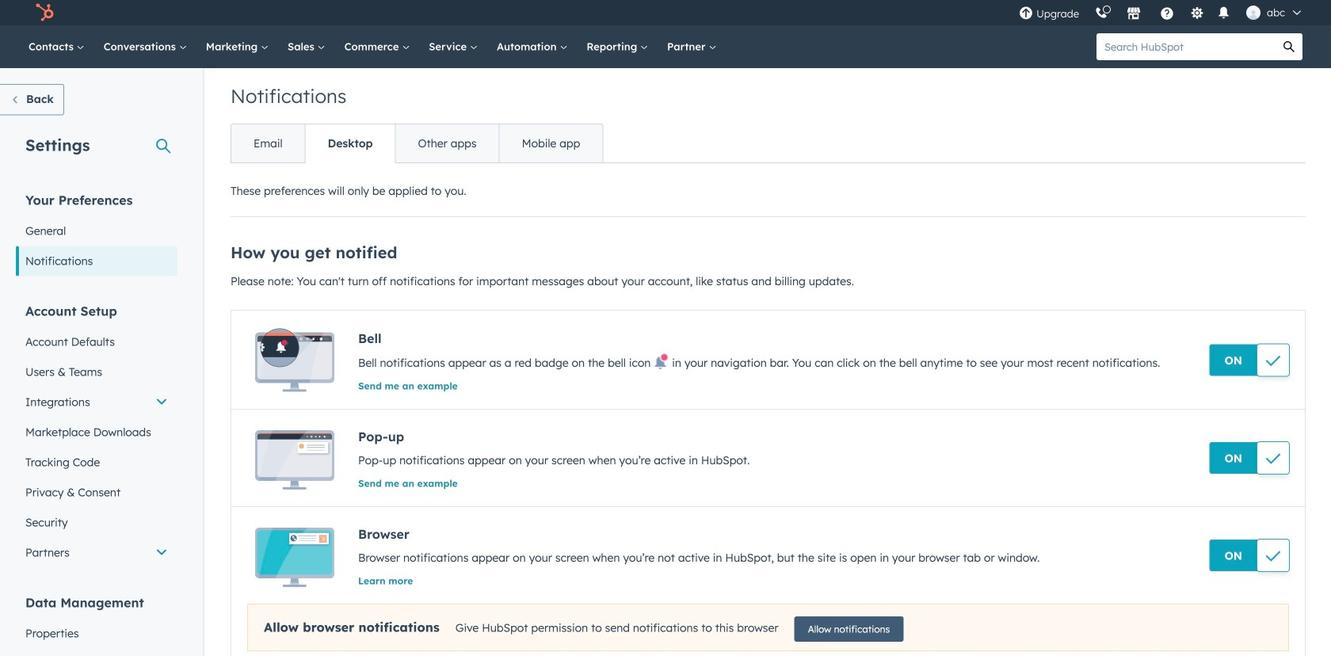 Task type: describe. For each thing, give the bounding box(es) containing it.
Search HubSpot search field
[[1097, 33, 1276, 60]]

data management element
[[16, 594, 178, 656]]

marketplaces image
[[1127, 7, 1141, 21]]



Task type: vqa. For each thing, say whether or not it's contained in the screenshot.
Close Icon
no



Task type: locate. For each thing, give the bounding box(es) containing it.
account setup element
[[16, 302, 178, 568]]

menu
[[1011, 0, 1312, 25]]

navigation
[[231, 124, 603, 163]]

your preferences element
[[16, 191, 178, 276]]

garebear orlando image
[[1247, 6, 1261, 20]]



